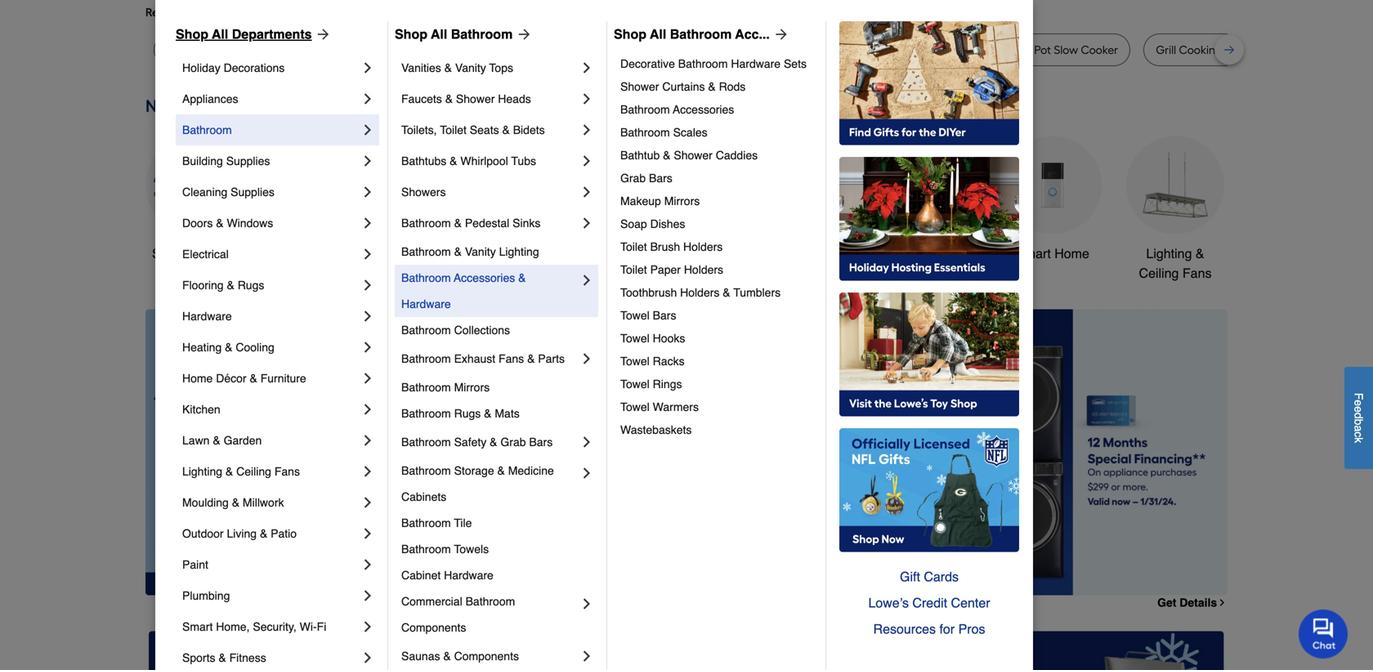 Task type: locate. For each thing, give the bounding box(es) containing it.
pros
[[958, 622, 985, 637]]

0 horizontal spatial bathroom link
[[182, 114, 360, 145]]

bathroom inside commercial bathroom components
[[466, 595, 515, 608]]

deals
[[204, 246, 237, 261]]

pot for instant pot
[[947, 43, 963, 57]]

3 shop from the left
[[614, 27, 646, 42]]

1 vertical spatial fans
[[499, 352, 524, 365]]

0 horizontal spatial crock
[[754, 43, 785, 57]]

crock right the 'instant pot'
[[1001, 43, 1031, 57]]

cabinet hardware link
[[401, 562, 595, 588]]

all right shop
[[186, 246, 200, 261]]

outdoor inside the outdoor tools & equipment
[[761, 246, 808, 261]]

0 horizontal spatial tools
[[424, 246, 455, 261]]

decorations
[[224, 61, 285, 74], [527, 266, 597, 281]]

1 towel from the top
[[620, 309, 650, 322]]

0 horizontal spatial accessories
[[454, 271, 515, 284]]

vanity for lighting
[[465, 245, 496, 258]]

chevron right image
[[360, 60, 376, 76], [579, 60, 595, 76], [579, 91, 595, 107], [360, 122, 376, 138], [360, 153, 376, 169], [579, 153, 595, 169], [360, 184, 376, 200], [579, 184, 595, 200], [579, 272, 595, 289], [360, 277, 376, 293], [360, 308, 376, 324], [579, 351, 595, 367], [360, 432, 376, 449], [579, 434, 595, 450], [360, 494, 376, 511], [360, 526, 376, 542], [1217, 597, 1228, 608], [579, 648, 595, 664]]

shop up decorative
[[614, 27, 646, 42]]

saunas
[[401, 650, 440, 663]]

accessories down bathroom & vanity lighting link
[[454, 271, 515, 284]]

lowe's credit center link
[[839, 590, 1019, 616]]

components for commercial bathroom components
[[401, 621, 466, 634]]

tools inside the outdoor tools & equipment
[[812, 246, 842, 261]]

shop for shop all departments
[[176, 27, 208, 42]]

departments
[[232, 27, 312, 42]]

0 horizontal spatial slow
[[387, 43, 411, 57]]

cooker up "vanities"
[[414, 43, 451, 57]]

& inside bathroom accessories & hardware
[[518, 271, 526, 284]]

cleaning
[[182, 186, 227, 199]]

chevron right image for faucets & shower heads
[[579, 91, 595, 107]]

1 vertical spatial lighting & ceiling fans link
[[182, 456, 360, 487]]

smart home link
[[1004, 136, 1102, 264]]

tools up equipment
[[812, 246, 842, 261]]

all for shop all departments
[[212, 27, 228, 42]]

chevron right image for holiday decorations
[[360, 60, 376, 76]]

1 vertical spatial bars
[[653, 309, 676, 322]]

vanity inside vanities & vanity tops link
[[455, 61, 486, 74]]

doors & windows
[[182, 217, 273, 230]]

for inside recommended searches for you heading
[[277, 5, 292, 19]]

1 horizontal spatial shower
[[620, 80, 659, 93]]

towel down towel racks
[[620, 378, 650, 391]]

all inside shop all departments link
[[212, 27, 228, 42]]

chevron right image for cleaning supplies
[[360, 184, 376, 200]]

all for shop all deals
[[186, 246, 200, 261]]

2 crock from the left
[[1001, 43, 1031, 57]]

1 horizontal spatial ceiling
[[1139, 266, 1179, 281]]

components for saunas & components
[[454, 650, 519, 663]]

heating & cooling link
[[182, 332, 360, 363]]

bathroom inside bathroom exhaust fans & parts link
[[401, 352, 451, 365]]

all inside shop all bathroom link
[[431, 27, 447, 42]]

0 vertical spatial outdoor
[[761, 246, 808, 261]]

1 horizontal spatial rugs
[[454, 407, 481, 420]]

0 vertical spatial home
[[1055, 246, 1089, 261]]

commercial bathroom components
[[401, 595, 518, 634]]

cabinet hardware
[[401, 569, 494, 582]]

1 horizontal spatial outdoor
[[761, 246, 808, 261]]

all
[[212, 27, 228, 42], [431, 27, 447, 42], [650, 27, 666, 42], [186, 246, 200, 261]]

bars up makeup mirrors
[[649, 172, 673, 185]]

up to 30 percent off select grills and accessories. image
[[883, 631, 1224, 670]]

chevron right image for bathroom safety & grab bars
[[579, 434, 595, 450]]

seats
[[470, 123, 499, 136]]

components
[[401, 621, 466, 634], [454, 650, 519, 663]]

chevron right image for paint
[[360, 557, 376, 573]]

living
[[227, 527, 257, 540]]

0 horizontal spatial grab
[[501, 436, 526, 449]]

supplies for building supplies
[[226, 154, 270, 168]]

2 vertical spatial toilet
[[620, 263, 647, 276]]

faucets down the soap dishes link
[[685, 246, 732, 261]]

0 horizontal spatial smart
[[182, 620, 213, 633]]

smart for smart home, security, wi-fi
[[182, 620, 213, 633]]

decorations inside 'link'
[[224, 61, 285, 74]]

k
[[1352, 437, 1365, 443]]

1 vertical spatial vanity
[[465, 245, 496, 258]]

plumbing
[[182, 589, 230, 602]]

1 horizontal spatial grab
[[620, 172, 646, 185]]

bathroom storage & medicine cabinets link
[[401, 458, 579, 510]]

furniture
[[260, 372, 306, 385]]

towel up towel rings
[[620, 355, 650, 368]]

all up "vanities"
[[431, 27, 447, 42]]

grab bars
[[620, 172, 673, 185]]

holders down the soap dishes link
[[683, 240, 723, 253]]

decorative
[[620, 57, 675, 70]]

heating & cooling
[[182, 341, 275, 354]]

e
[[1352, 400, 1365, 406], [1352, 406, 1365, 413]]

0 horizontal spatial for
[[277, 5, 292, 19]]

shower for bathtub & shower caddies
[[674, 149, 713, 162]]

all inside shop all bathroom acc... link
[[650, 27, 666, 42]]

1 horizontal spatial arrow right image
[[770, 26, 789, 43]]

arrow right image for shop all bathroom acc...
[[770, 26, 789, 43]]

0 horizontal spatial cooker
[[414, 43, 451, 57]]

towel for towel bars
[[620, 309, 650, 322]]

1 horizontal spatial smart
[[1016, 246, 1051, 261]]

toilet inside toilet brush holders link
[[620, 240, 647, 253]]

0 horizontal spatial ceiling
[[236, 465, 271, 478]]

2 horizontal spatial fans
[[1183, 266, 1212, 281]]

components inside commercial bathroom components
[[401, 621, 466, 634]]

3 pot from the left
[[947, 43, 963, 57]]

0 horizontal spatial mirrors
[[454, 381, 490, 394]]

countertop
[[548, 43, 608, 57]]

& inside "link"
[[213, 434, 220, 447]]

mirrors inside 'link'
[[664, 195, 700, 208]]

tumblers
[[733, 286, 781, 299]]

christmas
[[533, 246, 592, 261]]

1 vertical spatial decorations
[[527, 266, 597, 281]]

vanity left the tops
[[455, 61, 486, 74]]

moulding
[[182, 496, 229, 509]]

towels
[[454, 543, 489, 556]]

0 vertical spatial decorations
[[224, 61, 285, 74]]

towel for towel rings
[[620, 378, 650, 391]]

kitchen up lawn
[[182, 403, 220, 416]]

rugs up safety
[[454, 407, 481, 420]]

showers
[[401, 186, 446, 199]]

1 cooker from the left
[[414, 43, 451, 57]]

1 horizontal spatial bathroom link
[[881, 136, 979, 264]]

grab down mats
[[501, 436, 526, 449]]

1 vertical spatial toilet
[[620, 240, 647, 253]]

1 horizontal spatial kitchen
[[638, 246, 682, 261]]

1 horizontal spatial lighting & ceiling fans link
[[1126, 136, 1224, 283]]

mirrors for bathroom mirrors
[[454, 381, 490, 394]]

outdoor down the moulding
[[182, 527, 224, 540]]

vanities & vanity tops link
[[401, 52, 579, 83]]

wastebaskets
[[620, 423, 692, 436]]

2 towel from the top
[[620, 332, 650, 345]]

2 horizontal spatial lighting
[[1146, 246, 1192, 261]]

towel down toothbrush
[[620, 309, 650, 322]]

instant
[[908, 43, 944, 57]]

cooking
[[807, 43, 851, 57], [1179, 43, 1223, 57]]

chevron right image for home décor & furniture
[[360, 370, 376, 387]]

kitchen for kitchen faucets
[[638, 246, 682, 261]]

3 towel from the top
[[620, 355, 650, 368]]

towel for towel racks
[[620, 355, 650, 368]]

moulding & millwork link
[[182, 487, 360, 518]]

fans inside bathroom exhaust fans & parts link
[[499, 352, 524, 365]]

chevron right image for sports & fitness
[[360, 650, 376, 666]]

0 vertical spatial ceiling
[[1139, 266, 1179, 281]]

bathroom accessories & hardware link
[[401, 265, 579, 317]]

all for shop all bathroom acc...
[[650, 27, 666, 42]]

2 horizontal spatial shower
[[674, 149, 713, 162]]

chevron right image for bathroom storage & medicine cabinets
[[579, 465, 595, 481]]

shower up toilets, toilet seats & bidets
[[456, 92, 495, 105]]

towel for towel hooks
[[620, 332, 650, 345]]

for left pros
[[939, 622, 955, 637]]

1 vertical spatial accessories
[[454, 271, 515, 284]]

shop down "recommended"
[[176, 27, 208, 42]]

holders down toilet paper holders link
[[680, 286, 720, 299]]

arrow right image up sets
[[770, 26, 789, 43]]

1 vertical spatial faucets
[[685, 246, 732, 261]]

4 pot from the left
[[1034, 43, 1051, 57]]

all down recommended searches for you
[[212, 27, 228, 42]]

arrow right image inside shop all departments link
[[312, 26, 331, 43]]

shower for faucets & shower heads
[[456, 92, 495, 105]]

hardware down flooring
[[182, 310, 232, 323]]

hardware link
[[182, 301, 360, 332]]

0 horizontal spatial rugs
[[238, 279, 264, 292]]

0 vertical spatial lighting & ceiling fans
[[1139, 246, 1212, 281]]

cooker
[[414, 43, 451, 57], [1081, 43, 1118, 57]]

arrow right image inside shop all bathroom acc... link
[[770, 26, 789, 43]]

lighting & ceiling fans link
[[1126, 136, 1224, 283], [182, 456, 360, 487]]

shower down decorative
[[620, 80, 659, 93]]

chevron right image for saunas & components
[[579, 648, 595, 664]]

decorations for christmas
[[527, 266, 597, 281]]

1 horizontal spatial cooking
[[1179, 43, 1223, 57]]

toilet inside toilet paper holders link
[[620, 263, 647, 276]]

2 shop from the left
[[395, 27, 427, 42]]

mirrors for makeup mirrors
[[664, 195, 700, 208]]

0 horizontal spatial shop
[[176, 27, 208, 42]]

chevron right image inside 'get details' link
[[1217, 597, 1228, 608]]

0 vertical spatial rugs
[[238, 279, 264, 292]]

grab down bathtub
[[620, 172, 646, 185]]

bars up medicine
[[529, 436, 553, 449]]

0 vertical spatial mirrors
[[664, 195, 700, 208]]

1 horizontal spatial cooker
[[1081, 43, 1118, 57]]

e up b
[[1352, 406, 1365, 413]]

flooring & rugs
[[182, 279, 264, 292]]

0 vertical spatial vanity
[[455, 61, 486, 74]]

decorations down christmas in the left top of the page
[[527, 266, 597, 281]]

vanity inside bathroom & vanity lighting link
[[465, 245, 496, 258]]

0 horizontal spatial arrow right image
[[312, 26, 331, 43]]

chevron right image for doors & windows
[[360, 215, 376, 231]]

pot for crock pot cooking pot
[[788, 43, 805, 57]]

smart for smart home
[[1016, 246, 1051, 261]]

chat invite button image
[[1299, 609, 1349, 659]]

1 horizontal spatial tools
[[812, 246, 842, 261]]

0 horizontal spatial decorations
[[224, 61, 285, 74]]

arrow right image
[[312, 26, 331, 43], [1197, 452, 1214, 469]]

2 cooking from the left
[[1179, 43, 1223, 57]]

e up d
[[1352, 400, 1365, 406]]

1 horizontal spatial faucets
[[685, 246, 732, 261]]

rugs up hardware "link"
[[238, 279, 264, 292]]

tools down bathroom & pedestal sinks
[[424, 246, 455, 261]]

1 vertical spatial components
[[454, 650, 519, 663]]

0 horizontal spatial kitchen
[[182, 403, 220, 416]]

1 vertical spatial mirrors
[[454, 381, 490, 394]]

1 horizontal spatial slow
[[1054, 43, 1078, 57]]

shower inside faucets & shower heads link
[[456, 92, 495, 105]]

1 shop from the left
[[176, 27, 208, 42]]

0 vertical spatial bars
[[649, 172, 673, 185]]

2 e from the top
[[1352, 406, 1365, 413]]

heating
[[182, 341, 222, 354]]

bathroom collections link
[[401, 317, 595, 343]]

shower curtains & rods link
[[620, 75, 814, 98]]

chevron right image for lighting & ceiling fans
[[360, 463, 376, 480]]

officially licensed n f l gifts. shop now. image
[[839, 428, 1019, 553]]

1 horizontal spatial crock
[[1001, 43, 1031, 57]]

mirrors up bathroom rugs & mats
[[454, 381, 490, 394]]

chevron right image for commercial bathroom components
[[579, 596, 595, 612]]

saunas & components link
[[401, 641, 579, 670]]

0 vertical spatial kitchen
[[638, 246, 682, 261]]

components down commercial bathroom components link
[[454, 650, 519, 663]]

2 horizontal spatial shop
[[614, 27, 646, 42]]

1 vertical spatial for
[[939, 622, 955, 637]]

kitchen up paper at the left of the page
[[638, 246, 682, 261]]

hardware up bathroom collections
[[401, 298, 451, 311]]

1 pot from the left
[[788, 43, 805, 57]]

bathroom inside shop all bathroom link
[[451, 27, 513, 42]]

kitchen inside 'link'
[[182, 403, 220, 416]]

for left you
[[277, 5, 292, 19]]

faucets down "vanities"
[[401, 92, 442, 105]]

commercial
[[401, 595, 462, 608]]

&
[[1258, 43, 1266, 57], [444, 61, 452, 74], [708, 80, 716, 93], [445, 92, 453, 105], [502, 123, 510, 136], [663, 149, 671, 162], [450, 154, 457, 168], [216, 217, 224, 230], [454, 217, 462, 230], [454, 245, 462, 258], [846, 246, 854, 261], [1196, 246, 1204, 261], [518, 271, 526, 284], [227, 279, 234, 292], [723, 286, 730, 299], [225, 341, 233, 354], [527, 352, 535, 365], [250, 372, 257, 385], [484, 407, 492, 420], [213, 434, 220, 447], [490, 436, 497, 449], [497, 464, 505, 477], [226, 465, 233, 478], [232, 496, 240, 509], [260, 527, 268, 540], [443, 650, 451, 663], [219, 651, 226, 664]]

shower down scales
[[674, 149, 713, 162]]

resources for pros link
[[839, 616, 1019, 642]]

1 cooking from the left
[[807, 43, 851, 57]]

crock
[[754, 43, 785, 57], [1001, 43, 1031, 57]]

components down commercial
[[401, 621, 466, 634]]

0 vertical spatial accessories
[[673, 103, 734, 116]]

0 vertical spatial smart
[[1016, 246, 1051, 261]]

new deals every day during 25 days of deals image
[[145, 92, 1228, 120]]

lawn & garden
[[182, 434, 262, 447]]

1 vertical spatial kitchen
[[182, 403, 220, 416]]

holders for toilet paper holders
[[684, 263, 723, 276]]

bathroom towels link
[[401, 536, 595, 562]]

scroll to item #5 image
[[908, 566, 948, 572]]

& inside "link"
[[502, 123, 510, 136]]

shop up triple slow cooker
[[395, 27, 427, 42]]

microwave countertop
[[489, 43, 608, 57]]

all up decorative
[[650, 27, 666, 42]]

0 vertical spatial components
[[401, 621, 466, 634]]

grab bars link
[[620, 167, 814, 190]]

millwork
[[243, 496, 284, 509]]

outdoor living & patio link
[[182, 518, 360, 549]]

arrow right image up the microwave
[[513, 26, 532, 43]]

chevron right image
[[360, 91, 376, 107], [579, 122, 595, 138], [360, 215, 376, 231], [579, 215, 595, 231], [360, 246, 376, 262], [360, 339, 376, 356], [360, 370, 376, 387], [360, 401, 376, 418], [360, 463, 376, 480], [579, 465, 595, 481], [360, 557, 376, 573], [360, 588, 376, 604], [579, 596, 595, 612], [360, 619, 376, 635], [360, 650, 376, 666]]

bathroom inside bathroom rugs & mats link
[[401, 407, 451, 420]]

towel rings link
[[620, 373, 814, 396]]

0 vertical spatial supplies
[[226, 154, 270, 168]]

0 horizontal spatial shower
[[456, 92, 495, 105]]

crock down acc... at the right of the page
[[754, 43, 785, 57]]

0 vertical spatial fans
[[1183, 266, 1212, 281]]

supplies up cleaning supplies
[[226, 154, 270, 168]]

1 vertical spatial supplies
[[231, 186, 275, 199]]

holiday
[[182, 61, 220, 74]]

1 vertical spatial outdoor
[[182, 527, 224, 540]]

1 horizontal spatial accessories
[[673, 103, 734, 116]]

2 pot from the left
[[854, 43, 871, 57]]

bathroom inside shop all bathroom acc... link
[[670, 27, 732, 42]]

0 horizontal spatial outdoor
[[182, 527, 224, 540]]

bars up hooks
[[653, 309, 676, 322]]

crock for crock pot cooking pot
[[754, 43, 785, 57]]

supplies up windows
[[231, 186, 275, 199]]

1 horizontal spatial mirrors
[[664, 195, 700, 208]]

toilet up toothbrush
[[620, 263, 647, 276]]

0 vertical spatial arrow right image
[[312, 26, 331, 43]]

1 vertical spatial smart
[[182, 620, 213, 633]]

1 vertical spatial home
[[182, 372, 213, 385]]

0 vertical spatial for
[[277, 5, 292, 19]]

bathroom accessories
[[620, 103, 734, 116]]

1 horizontal spatial decorations
[[527, 266, 597, 281]]

holders up toothbrush holders & tumblers
[[684, 263, 723, 276]]

bathroom inside bathroom scales link
[[620, 126, 670, 139]]

1 vertical spatial holders
[[684, 263, 723, 276]]

all inside shop all deals link
[[186, 246, 200, 261]]

1 vertical spatial rugs
[[454, 407, 481, 420]]

1 crock from the left
[[754, 43, 785, 57]]

0 horizontal spatial arrow right image
[[513, 26, 532, 43]]

vanity down pedestal
[[465, 245, 496, 258]]

0 horizontal spatial fans
[[274, 465, 300, 478]]

toothbrush holders & tumblers
[[620, 286, 781, 299]]

tile
[[454, 517, 472, 530]]

outdoor up equipment
[[761, 246, 808, 261]]

shower inside "bathtub & shower caddies" link
[[674, 149, 713, 162]]

up to 30 percent off select major appliances. plus, save up to an extra $750 on major appliances. image
[[436, 309, 1228, 595]]

towel down towel rings
[[620, 400, 650, 414]]

get details link
[[1157, 596, 1228, 609]]

decorations down shop all departments link
[[224, 61, 285, 74]]

accessories inside bathroom accessories & hardware
[[454, 271, 515, 284]]

1 horizontal spatial shop
[[395, 27, 427, 42]]

appliances link
[[182, 83, 360, 114]]

0 horizontal spatial faucets
[[401, 92, 442, 105]]

2 tools from the left
[[812, 246, 842, 261]]

showers link
[[401, 177, 579, 208]]

1 horizontal spatial fans
[[499, 352, 524, 365]]

paper
[[650, 263, 681, 276]]

2 arrow right image from the left
[[770, 26, 789, 43]]

toilet brush holders link
[[620, 235, 814, 258]]

& inside lighting & ceiling fans
[[1196, 246, 1204, 261]]

shop all deals
[[152, 246, 237, 261]]

shop all departments link
[[176, 25, 331, 44]]

accessories up scales
[[673, 103, 734, 116]]

building supplies
[[182, 154, 270, 168]]

resources for pros
[[873, 622, 985, 637]]

0 horizontal spatial cooking
[[807, 43, 851, 57]]

gift cards
[[900, 569, 959, 584]]

toilet left seats
[[440, 123, 467, 136]]

chevron right image for moulding & millwork
[[360, 494, 376, 511]]

faucets & shower heads
[[401, 92, 531, 105]]

toilet down the soap
[[620, 240, 647, 253]]

1 horizontal spatial lighting & ceiling fans
[[1139, 246, 1212, 281]]

1 arrow right image from the left
[[513, 26, 532, 43]]

2 vertical spatial fans
[[274, 465, 300, 478]]

1 tools from the left
[[424, 246, 455, 261]]

mirrors up dishes
[[664, 195, 700, 208]]

outdoor
[[761, 246, 808, 261], [182, 527, 224, 540]]

bathroom inside bathroom mirrors link
[[401, 381, 451, 394]]

1 vertical spatial arrow right image
[[1197, 452, 1214, 469]]

cooker left 'grill' in the top of the page
[[1081, 43, 1118, 57]]

chevron right image for building supplies
[[360, 153, 376, 169]]

arrow right image inside shop all bathroom link
[[513, 26, 532, 43]]

arrow right image
[[513, 26, 532, 43], [770, 26, 789, 43]]

crock for crock pot slow cooker
[[1001, 43, 1031, 57]]

0 vertical spatial faucets
[[401, 92, 442, 105]]

0 vertical spatial holders
[[683, 240, 723, 253]]

paint link
[[182, 549, 360, 580]]

get up to 2 free select tools or batteries when you buy 1 with select purchases. image
[[149, 631, 490, 670]]

towel down towel bars on the left top of the page
[[620, 332, 650, 345]]

tools
[[424, 246, 455, 261], [812, 246, 842, 261]]

4 towel from the top
[[620, 378, 650, 391]]

chevron right image for vanities & vanity tops
[[579, 60, 595, 76]]

5 towel from the top
[[620, 400, 650, 414]]

0 horizontal spatial lighting & ceiling fans
[[182, 465, 300, 478]]

0 vertical spatial toilet
[[440, 123, 467, 136]]



Task type: describe. For each thing, give the bounding box(es) containing it.
resources
[[873, 622, 936, 637]]

towel rings
[[620, 378, 682, 391]]

smart home, security, wi-fi link
[[182, 611, 360, 642]]

b
[[1352, 419, 1365, 425]]

f
[[1352, 393, 1365, 400]]

shop these last-minute gifts. $99 or less. quantities are limited and won't last. image
[[145, 309, 409, 595]]

& inside the bathroom storage & medicine cabinets
[[497, 464, 505, 477]]

electrical link
[[182, 239, 360, 270]]

bathroom inside decorative bathroom hardware sets link
[[678, 57, 728, 70]]

up to 35 percent off select small appliances. image
[[516, 631, 857, 670]]

1 horizontal spatial arrow right image
[[1197, 452, 1214, 469]]

scroll to item #2 image
[[791, 566, 830, 572]]

toilet inside toilets, toilet seats & bidets "link"
[[440, 123, 467, 136]]

hardware inside "link"
[[182, 310, 232, 323]]

moulding & millwork
[[182, 496, 284, 509]]

shop for shop all bathroom acc...
[[614, 27, 646, 42]]

chevron right image for outdoor living & patio
[[360, 526, 376, 542]]

f e e d b a c k button
[[1345, 367, 1373, 469]]

soap dishes
[[620, 217, 685, 230]]

accessories for bathroom accessories & hardware
[[454, 271, 515, 284]]

electrical
[[182, 248, 229, 261]]

bathroom inside bathroom & vanity lighting link
[[401, 245, 451, 258]]

bathroom & pedestal sinks
[[401, 217, 541, 230]]

for inside resources for pros link
[[939, 622, 955, 637]]

bathroom scales link
[[620, 121, 814, 144]]

shop all bathroom
[[395, 27, 513, 42]]

vanity for tops
[[455, 61, 486, 74]]

paint
[[182, 558, 208, 571]]

sports
[[182, 651, 215, 664]]

chevron right image for bathroom
[[360, 122, 376, 138]]

holders for toilet brush holders
[[683, 240, 723, 253]]

bathroom collections
[[401, 324, 510, 337]]

grill cooking grate & warming rack
[[1156, 43, 1345, 57]]

all for shop all bathroom
[[431, 27, 447, 42]]

vanities & vanity tops
[[401, 61, 513, 74]]

shop all bathroom acc... link
[[614, 25, 789, 44]]

0 horizontal spatial lighting & ceiling fans link
[[182, 456, 360, 487]]

2 cooker from the left
[[1081, 43, 1118, 57]]

pot for crock pot slow cooker
[[1034, 43, 1051, 57]]

bathtub
[[620, 149, 660, 162]]

chevron right image for bathroom exhaust fans & parts
[[579, 351, 595, 367]]

chevron right image for flooring & rugs
[[360, 277, 376, 293]]

sports & fitness
[[182, 651, 266, 664]]

fi
[[317, 620, 326, 633]]

shop all deals link
[[145, 136, 244, 264]]

bathroom & vanity lighting
[[401, 245, 539, 258]]

home décor & furniture link
[[182, 363, 360, 394]]

hardware inside bathroom accessories & hardware
[[401, 298, 451, 311]]

outdoor for outdoor living & patio
[[182, 527, 224, 540]]

credit
[[912, 595, 947, 611]]

patio
[[271, 527, 297, 540]]

kitchen link
[[182, 394, 360, 425]]

chevron right image for bathroom & pedestal sinks
[[579, 215, 595, 231]]

bars for grab bars
[[649, 172, 673, 185]]

decorations for holiday
[[224, 61, 285, 74]]

faucets & shower heads link
[[401, 83, 579, 114]]

toothbrush holders & tumblers link
[[620, 281, 814, 304]]

1 vertical spatial grab
[[501, 436, 526, 449]]

towel for towel warmers
[[620, 400, 650, 414]]

soap
[[620, 217, 647, 230]]

& inside 'link'
[[219, 651, 226, 664]]

arrow right image for shop all bathroom
[[513, 26, 532, 43]]

0 vertical spatial lighting & ceiling fans link
[[1126, 136, 1224, 283]]

1 e from the top
[[1352, 400, 1365, 406]]

hardware down the towels in the bottom left of the page
[[444, 569, 494, 582]]

bathroom inside bathroom safety & grab bars link
[[401, 436, 451, 449]]

chevron right image for bathtubs & whirlpool tubs
[[579, 153, 595, 169]]

soap dishes link
[[620, 213, 814, 235]]

lawn & garden link
[[182, 425, 360, 456]]

building
[[182, 154, 223, 168]]

chevron right image for plumbing
[[360, 588, 376, 604]]

recommended searches for you
[[145, 5, 313, 19]]

bars for towel bars
[[653, 309, 676, 322]]

bathroom storage & medicine cabinets
[[401, 464, 557, 503]]

chevron right image for showers
[[579, 184, 595, 200]]

supplies for cleaning supplies
[[231, 186, 275, 199]]

shop for shop all bathroom
[[395, 27, 427, 42]]

holiday decorations
[[182, 61, 285, 74]]

hardware down acc... at the right of the page
[[731, 57, 781, 70]]

bathroom inside bathroom accessories link
[[620, 103, 670, 116]]

find gifts for the diyer. image
[[839, 21, 1019, 145]]

scroll to item #4 image
[[869, 566, 908, 572]]

towel racks
[[620, 355, 685, 368]]

cooling
[[236, 341, 275, 354]]

1 horizontal spatial lighting
[[499, 245, 539, 258]]

shop all bathroom link
[[395, 25, 532, 44]]

1 horizontal spatial home
[[1055, 246, 1089, 261]]

kitchen faucets link
[[636, 136, 734, 264]]

0 horizontal spatial lighting
[[182, 465, 222, 478]]

toilet for toilet brush holders
[[620, 240, 647, 253]]

dishes
[[650, 217, 685, 230]]

flooring
[[182, 279, 224, 292]]

recommended
[[145, 5, 224, 19]]

bathroom mirrors
[[401, 381, 490, 394]]

heads
[[498, 92, 531, 105]]

chevron right image for smart home, security, wi-fi
[[360, 619, 376, 635]]

2 vertical spatial holders
[[680, 286, 720, 299]]

holiday decorations link
[[182, 52, 360, 83]]

1 vertical spatial ceiling
[[236, 465, 271, 478]]

toilet for toilet paper holders
[[620, 263, 647, 276]]

bathroom & vanity lighting link
[[401, 239, 595, 265]]

crock pot slow cooker
[[1001, 43, 1118, 57]]

outdoor for outdoor tools & equipment
[[761, 246, 808, 261]]

1 vertical spatial lighting & ceiling fans
[[182, 465, 300, 478]]

bathroom rugs & mats
[[401, 407, 520, 420]]

bathroom inside the bathroom storage & medicine cabinets
[[401, 464, 451, 477]]

outdoor tools & equipment link
[[758, 136, 857, 283]]

shop all departments
[[176, 27, 312, 42]]

rings
[[653, 378, 682, 391]]

c
[[1352, 432, 1365, 437]]

0 horizontal spatial home
[[182, 372, 213, 385]]

bathroom exhaust fans & parts
[[401, 352, 565, 365]]

get
[[1157, 596, 1176, 609]]

& inside the outdoor tools & equipment
[[846, 246, 854, 261]]

shop all bathroom acc...
[[614, 27, 770, 42]]

chevron right image for heating & cooling
[[360, 339, 376, 356]]

gift
[[900, 569, 920, 584]]

0 vertical spatial grab
[[620, 172, 646, 185]]

chevron right image for hardware
[[360, 308, 376, 324]]

lowe's credit center
[[868, 595, 990, 611]]

shower inside 'shower curtains & rods' link
[[620, 80, 659, 93]]

commercial bathroom components link
[[401, 588, 579, 641]]

bathroom inside bathroom & pedestal sinks link
[[401, 217, 451, 230]]

2 slow from the left
[[1054, 43, 1078, 57]]

whirlpool
[[460, 154, 508, 168]]

chevron right image for bathroom accessories & hardware
[[579, 272, 595, 289]]

recommended searches for you heading
[[145, 4, 1228, 20]]

grate
[[1225, 43, 1255, 57]]

vanities
[[401, 61, 441, 74]]

bathroom inside bathroom accessories & hardware
[[401, 271, 451, 284]]

flooring & rugs link
[[182, 270, 360, 301]]

chevron right image for appliances
[[360, 91, 376, 107]]

details
[[1180, 596, 1217, 609]]

bathroom & pedestal sinks link
[[401, 208, 579, 239]]

equipment
[[776, 266, 839, 281]]

1 slow from the left
[[387, 43, 411, 57]]

makeup
[[620, 195, 661, 208]]

bathroom mirrors link
[[401, 374, 595, 400]]

visit the lowe's toy shop. image
[[839, 293, 1019, 417]]

2 vertical spatial bars
[[529, 436, 553, 449]]

holiday hosting essentials. image
[[839, 157, 1019, 281]]

chevron right image for kitchen
[[360, 401, 376, 418]]

arrow left image
[[450, 452, 466, 469]]

get details
[[1157, 596, 1217, 609]]

chevron right image for electrical
[[360, 246, 376, 262]]

wastebaskets link
[[620, 418, 814, 441]]

chevron right image for toilets, toilet seats & bidets
[[579, 122, 595, 138]]

tools inside "tools" link
[[424, 246, 455, 261]]

brush
[[650, 240, 680, 253]]

d
[[1352, 413, 1365, 419]]

chevron right image for lawn & garden
[[360, 432, 376, 449]]

kitchen for kitchen
[[182, 403, 220, 416]]

crock pot cooking pot
[[754, 43, 871, 57]]

shower curtains & rods
[[620, 80, 746, 93]]

bathroom tile link
[[401, 510, 595, 536]]

accessories for bathroom accessories
[[673, 103, 734, 116]]

a
[[1352, 425, 1365, 432]]

sports & fitness link
[[182, 642, 360, 670]]

center
[[951, 595, 990, 611]]

bathroom safety & grab bars link
[[401, 427, 579, 458]]

wi-
[[300, 620, 317, 633]]



Task type: vqa. For each thing, say whether or not it's contained in the screenshot.
Under 100 Dollars. image
no



